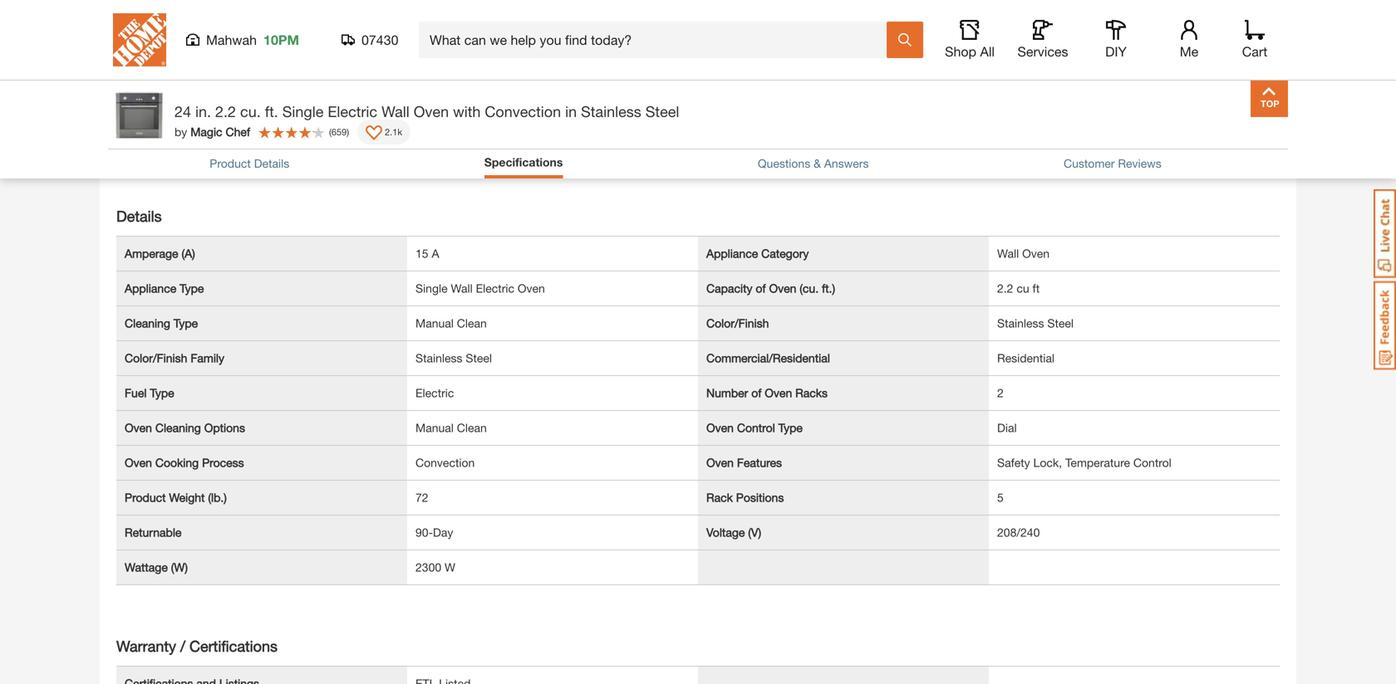 Task type: vqa. For each thing, say whether or not it's contained in the screenshot.
Depth's Interior
yes



Task type: describe. For each thing, give the bounding box(es) containing it.
cleaning type
[[125, 317, 198, 330]]

manual clean for oven cleaning options
[[416, 421, 487, 435]]

oven interior depth (in)
[[125, 26, 245, 39]]

24
[[175, 103, 191, 121]]

color/finish for color/finish
[[707, 317, 769, 330]]

warranty
[[116, 638, 176, 656]]

type for cleaning type
[[174, 317, 198, 330]]

options
[[204, 421, 245, 435]]

safety lock, temperature control
[[997, 456, 1172, 470]]

chef
[[226, 125, 250, 139]]

top button
[[1251, 80, 1288, 117]]

services
[[1018, 44, 1069, 59]]

fuel type
[[125, 386, 174, 400]]

wall oven size
[[125, 130, 202, 144]]

shop all
[[945, 44, 995, 59]]

oven cooking process
[[125, 456, 244, 470]]

lock,
[[1034, 456, 1062, 470]]

in.
[[195, 103, 211, 121]]

07430 button
[[342, 32, 399, 48]]

clean for color/finish
[[457, 317, 487, 330]]

1 horizontal spatial details
[[254, 157, 289, 170]]

(cu.
[[800, 282, 819, 295]]

mahwah
[[206, 32, 257, 48]]

specifications
[[484, 155, 563, 169]]

of for number
[[752, 386, 762, 400]]

customer reviews
[[1064, 157, 1162, 170]]

( 659 )
[[329, 127, 349, 137]]

certifications
[[190, 638, 278, 656]]

category
[[761, 247, 809, 260]]

0 vertical spatial cleaning
[[125, 317, 170, 330]]

1 vertical spatial stainless
[[997, 317, 1044, 330]]

commercial/residential
[[707, 351, 830, 365]]

1 vertical spatial cleaning
[[155, 421, 201, 435]]

1 horizontal spatial control
[[1134, 456, 1172, 470]]

1 horizontal spatial convection
[[485, 103, 561, 121]]

rack positions
[[707, 491, 784, 505]]

oven control type
[[707, 421, 803, 435]]

(in) for oven interior depth (in)
[[230, 26, 245, 39]]

0 horizontal spatial stainless
[[416, 351, 463, 365]]

by magic chef
[[175, 125, 250, 139]]

product for product height (in.)
[[125, 95, 166, 109]]

reviews
[[1118, 157, 1162, 170]]

ft
[[1033, 282, 1040, 295]]

warranty / certifications
[[116, 638, 278, 656]]

2300
[[416, 561, 441, 575]]

type for appliance type
[[180, 282, 204, 295]]

0 vertical spatial stainless
[[581, 103, 642, 121]]

(w)
[[171, 561, 188, 575]]

oven interior width (in)
[[125, 60, 244, 74]]

display image
[[366, 126, 382, 142]]

2300 w
[[416, 561, 456, 575]]

90-day
[[416, 526, 453, 540]]

feedback link image
[[1374, 281, 1396, 371]]

5
[[997, 491, 1004, 505]]

voltage (v)
[[707, 526, 761, 540]]

cu
[[1017, 282, 1030, 295]]

product for product weight (lb.)
[[125, 491, 166, 505]]

0 horizontal spatial electric
[[328, 103, 377, 121]]

process
[[202, 456, 244, 470]]

(v)
[[748, 526, 761, 540]]

cu.
[[240, 103, 261, 121]]

residential
[[997, 351, 1055, 365]]

diy
[[1106, 44, 1127, 59]]

(a)
[[182, 247, 195, 260]]

)
[[347, 127, 349, 137]]

live chat image
[[1374, 190, 1396, 278]]

0 horizontal spatial stainless steel
[[416, 351, 492, 365]]

manual for oven cleaning options
[[416, 421, 454, 435]]

2 horizontal spatial electric
[[476, 282, 515, 295]]

amperage (a)
[[125, 247, 195, 260]]

wattage (w)
[[125, 561, 188, 575]]

services button
[[1017, 20, 1070, 60]]

shop all button
[[943, 20, 997, 60]]

/
[[180, 638, 185, 656]]

(in) for oven interior width (in)
[[229, 60, 244, 74]]

me button
[[1163, 20, 1216, 60]]

ft.)
[[822, 282, 835, 295]]

ft.
[[265, 103, 278, 121]]

capacity
[[707, 282, 753, 295]]

wall oven
[[997, 247, 1050, 260]]

manual for cleaning type
[[416, 317, 454, 330]]

90-
[[416, 526, 433, 540]]

manual clean for cleaning type
[[416, 317, 487, 330]]

product height (in.)
[[125, 95, 225, 109]]

wattage
[[125, 561, 168, 575]]

day
[[433, 526, 453, 540]]

&
[[814, 157, 821, 170]]

racks
[[796, 386, 828, 400]]

with
[[453, 103, 481, 121]]

color/finish family
[[125, 351, 224, 365]]

capacity of oven (cu. ft.)
[[707, 282, 835, 295]]

dial
[[997, 421, 1017, 435]]

width
[[195, 60, 225, 74]]



Task type: locate. For each thing, give the bounding box(es) containing it.
0 vertical spatial product
[[125, 95, 166, 109]]

oven features
[[707, 456, 782, 470]]

manual up 72
[[416, 421, 454, 435]]

0 vertical spatial manual
[[416, 317, 454, 330]]

appliance category
[[707, 247, 809, 260]]

1 horizontal spatial single
[[416, 282, 448, 295]]

stainless steel
[[997, 317, 1074, 330], [416, 351, 492, 365]]

family
[[191, 351, 224, 365]]

0 horizontal spatial single
[[282, 103, 324, 121]]

details
[[254, 157, 289, 170], [116, 207, 162, 225]]

cleaning
[[125, 317, 170, 330], [155, 421, 201, 435]]

electric
[[328, 103, 377, 121], [476, 282, 515, 295], [416, 386, 454, 400]]

0 vertical spatial (in)
[[230, 26, 245, 39]]

15 a
[[416, 247, 439, 260]]

1 vertical spatial 2.2
[[997, 282, 1014, 295]]

in
[[565, 103, 577, 121]]

72
[[416, 491, 429, 505]]

product details button
[[210, 155, 289, 172], [210, 155, 289, 172]]

1 vertical spatial of
[[752, 386, 762, 400]]

0 horizontal spatial appliance
[[125, 282, 176, 295]]

2 horizontal spatial steel
[[1048, 317, 1074, 330]]

steel down what can we help you find today? search field
[[646, 103, 679, 121]]

type for fuel type
[[150, 386, 174, 400]]

2 clean from the top
[[457, 421, 487, 435]]

1 vertical spatial steel
[[1048, 317, 1074, 330]]

18
[[416, 26, 429, 39]]

0 vertical spatial manual clean
[[416, 317, 487, 330]]

cleaning up the cooking
[[155, 421, 201, 435]]

wall
[[382, 103, 410, 121], [125, 130, 146, 144], [997, 247, 1019, 260], [451, 282, 473, 295]]

0 horizontal spatial control
[[737, 421, 775, 435]]

product details
[[210, 157, 289, 170]]

control right temperature
[[1134, 456, 1172, 470]]

appliance for appliance category
[[707, 247, 758, 260]]

2 vertical spatial steel
[[466, 351, 492, 365]]

1 vertical spatial stainless steel
[[416, 351, 492, 365]]

manual down single wall electric oven
[[416, 317, 454, 330]]

2.1k button
[[357, 120, 411, 145]]

magic
[[191, 125, 222, 139]]

1 horizontal spatial color/finish
[[707, 317, 769, 330]]

0 vertical spatial control
[[737, 421, 775, 435]]

1 horizontal spatial electric
[[416, 386, 454, 400]]

2 manual from the top
[[416, 421, 454, 435]]

stainless steel down single wall electric oven
[[416, 351, 492, 365]]

color/finish down cleaning type
[[125, 351, 187, 365]]

convection left 'in'
[[485, 103, 561, 121]]

208/240
[[997, 526, 1040, 540]]

1 vertical spatial appliance
[[125, 282, 176, 295]]

product weight (lb.)
[[125, 491, 227, 505]]

features
[[737, 456, 782, 470]]

of
[[756, 282, 766, 295], [752, 386, 762, 400]]

color/finish down capacity
[[707, 317, 769, 330]]

1 vertical spatial single
[[416, 282, 448, 295]]

1 vertical spatial convection
[[416, 456, 475, 470]]

1 vertical spatial electric
[[476, 282, 515, 295]]

(
[[329, 127, 332, 137]]

of right number
[[752, 386, 762, 400]]

1 vertical spatial interior
[[155, 60, 192, 74]]

product left 24
[[125, 95, 166, 109]]

temperature
[[1066, 456, 1130, 470]]

2.2
[[215, 103, 236, 121], [997, 282, 1014, 295]]

interior up oven interior width (in)
[[155, 26, 192, 39]]

shop
[[945, 44, 977, 59]]

stainless right 'in'
[[581, 103, 642, 121]]

questions & answers
[[758, 157, 869, 170]]

0 vertical spatial electric
[[328, 103, 377, 121]]

1 manual from the top
[[416, 317, 454, 330]]

single right 'ft.'
[[282, 103, 324, 121]]

product image image
[[112, 88, 166, 142]]

1 horizontal spatial appliance
[[707, 247, 758, 260]]

product up returnable
[[125, 491, 166, 505]]

a
[[432, 247, 439, 260]]

15
[[416, 247, 429, 260]]

customer
[[1064, 157, 1115, 170]]

stainless down 2.2 cu ft
[[997, 317, 1044, 330]]

appliance
[[707, 247, 758, 260], [125, 282, 176, 295]]

23.4
[[416, 95, 438, 109]]

appliance up capacity
[[707, 247, 758, 260]]

clean for oven control type
[[457, 421, 487, 435]]

0 vertical spatial steel
[[646, 103, 679, 121]]

0 vertical spatial 2.2
[[215, 103, 236, 121]]

0 vertical spatial convection
[[485, 103, 561, 121]]

appliance down amperage
[[125, 282, 176, 295]]

height
[[169, 95, 203, 109]]

(lb.)
[[208, 491, 227, 505]]

oven cleaning options
[[125, 421, 245, 435]]

w
[[445, 561, 456, 575]]

manual clean
[[416, 317, 487, 330], [416, 421, 487, 435]]

steel down single wall electric oven
[[466, 351, 492, 365]]

of right capacity
[[756, 282, 766, 295]]

product for product details
[[210, 157, 251, 170]]

1 vertical spatial (in)
[[229, 60, 244, 74]]

2 vertical spatial product
[[125, 491, 166, 505]]

cart
[[1242, 44, 1268, 59]]

1 vertical spatial color/finish
[[125, 351, 187, 365]]

1 horizontal spatial 2.2
[[997, 282, 1014, 295]]

type down the racks
[[779, 421, 803, 435]]

1 vertical spatial details
[[116, 207, 162, 225]]

0 horizontal spatial 2.2
[[215, 103, 236, 121]]

2 horizontal spatial stainless
[[997, 317, 1044, 330]]

convection up 72
[[416, 456, 475, 470]]

me
[[1180, 44, 1199, 59]]

2.2 left cu
[[997, 282, 1014, 295]]

number of oven racks
[[707, 386, 828, 400]]

steel up residential
[[1048, 317, 1074, 330]]

fuel
[[125, 386, 147, 400]]

manual clean up 72
[[416, 421, 487, 435]]

single wall electric oven
[[416, 282, 545, 295]]

returnable
[[125, 526, 182, 540]]

0 vertical spatial stainless steel
[[997, 317, 1074, 330]]

size
[[180, 130, 202, 144]]

amperage
[[125, 247, 178, 260]]

(in) right depth
[[230, 26, 245, 39]]

manual
[[416, 317, 454, 330], [416, 421, 454, 435]]

(in.)
[[206, 95, 225, 109]]

interior for width
[[155, 60, 192, 74]]

1 vertical spatial manual clean
[[416, 421, 487, 435]]

(in) right width in the top left of the page
[[229, 60, 244, 74]]

0 horizontal spatial details
[[116, 207, 162, 225]]

0 vertical spatial single
[[282, 103, 324, 121]]

type up 'color/finish family'
[[174, 317, 198, 330]]

all
[[980, 44, 995, 59]]

color/finish for color/finish family
[[125, 351, 187, 365]]

1 manual clean from the top
[[416, 317, 487, 330]]

1 interior from the top
[[155, 26, 192, 39]]

stainless
[[581, 103, 642, 121], [997, 317, 1044, 330], [416, 351, 463, 365]]

1 horizontal spatial steel
[[646, 103, 679, 121]]

color/finish
[[707, 317, 769, 330], [125, 351, 187, 365]]

appliance for appliance type
[[125, 282, 176, 295]]

interior up "product height (in.)"
[[155, 60, 192, 74]]

(in)
[[230, 26, 245, 39], [229, 60, 244, 74]]

cleaning down appliance type
[[125, 317, 170, 330]]

2 vertical spatial electric
[[416, 386, 454, 400]]

0 horizontal spatial convection
[[416, 456, 475, 470]]

2.1k
[[385, 127, 402, 137]]

rack
[[707, 491, 733, 505]]

type down the (a)
[[180, 282, 204, 295]]

appliance type
[[125, 282, 204, 295]]

0 vertical spatial color/finish
[[707, 317, 769, 330]]

0 vertical spatial interior
[[155, 26, 192, 39]]

customer reviews button
[[1064, 155, 1162, 172], [1064, 155, 1162, 172]]

07430
[[362, 32, 399, 48]]

type right fuel
[[150, 386, 174, 400]]

of for capacity
[[756, 282, 766, 295]]

answers
[[824, 157, 869, 170]]

What can we help you find today? search field
[[430, 22, 886, 57]]

voltage
[[707, 526, 745, 540]]

659
[[332, 127, 347, 137]]

control up features
[[737, 421, 775, 435]]

the home depot logo image
[[113, 13, 166, 66]]

0 vertical spatial of
[[756, 282, 766, 295]]

2 interior from the top
[[155, 60, 192, 74]]

0 vertical spatial appliance
[[707, 247, 758, 260]]

0 vertical spatial clean
[[457, 317, 487, 330]]

0 vertical spatial details
[[254, 157, 289, 170]]

product down chef
[[210, 157, 251, 170]]

10pm
[[264, 32, 299, 48]]

1 clean from the top
[[457, 317, 487, 330]]

interior
[[155, 26, 192, 39], [155, 60, 192, 74]]

stainless down single wall electric oven
[[416, 351, 463, 365]]

manual clean down single wall electric oven
[[416, 317, 487, 330]]

steel
[[646, 103, 679, 121], [1048, 317, 1074, 330], [466, 351, 492, 365]]

1 vertical spatial manual
[[416, 421, 454, 435]]

1 vertical spatial clean
[[457, 421, 487, 435]]

2 manual clean from the top
[[416, 421, 487, 435]]

depth
[[195, 26, 226, 39]]

1 horizontal spatial stainless
[[581, 103, 642, 121]]

1 vertical spatial product
[[210, 157, 251, 170]]

interior for depth
[[155, 26, 192, 39]]

control
[[737, 421, 775, 435], [1134, 456, 1172, 470]]

number
[[707, 386, 748, 400]]

single down a
[[416, 282, 448, 295]]

24 in. 2.2 cu. ft. single electric wall oven with convection in stainless steel
[[175, 103, 679, 121]]

single
[[282, 103, 324, 121], [416, 282, 448, 295]]

1 vertical spatial control
[[1134, 456, 1172, 470]]

stainless steel down ft
[[997, 317, 1074, 330]]

2 vertical spatial stainless
[[416, 351, 463, 365]]

mahwah 10pm
[[206, 32, 299, 48]]

details down 'ft.'
[[254, 157, 289, 170]]

0 horizontal spatial steel
[[466, 351, 492, 365]]

0 horizontal spatial color/finish
[[125, 351, 187, 365]]

details up amperage
[[116, 207, 162, 225]]

1 horizontal spatial stainless steel
[[997, 317, 1074, 330]]

2.2 right in.
[[215, 103, 236, 121]]



